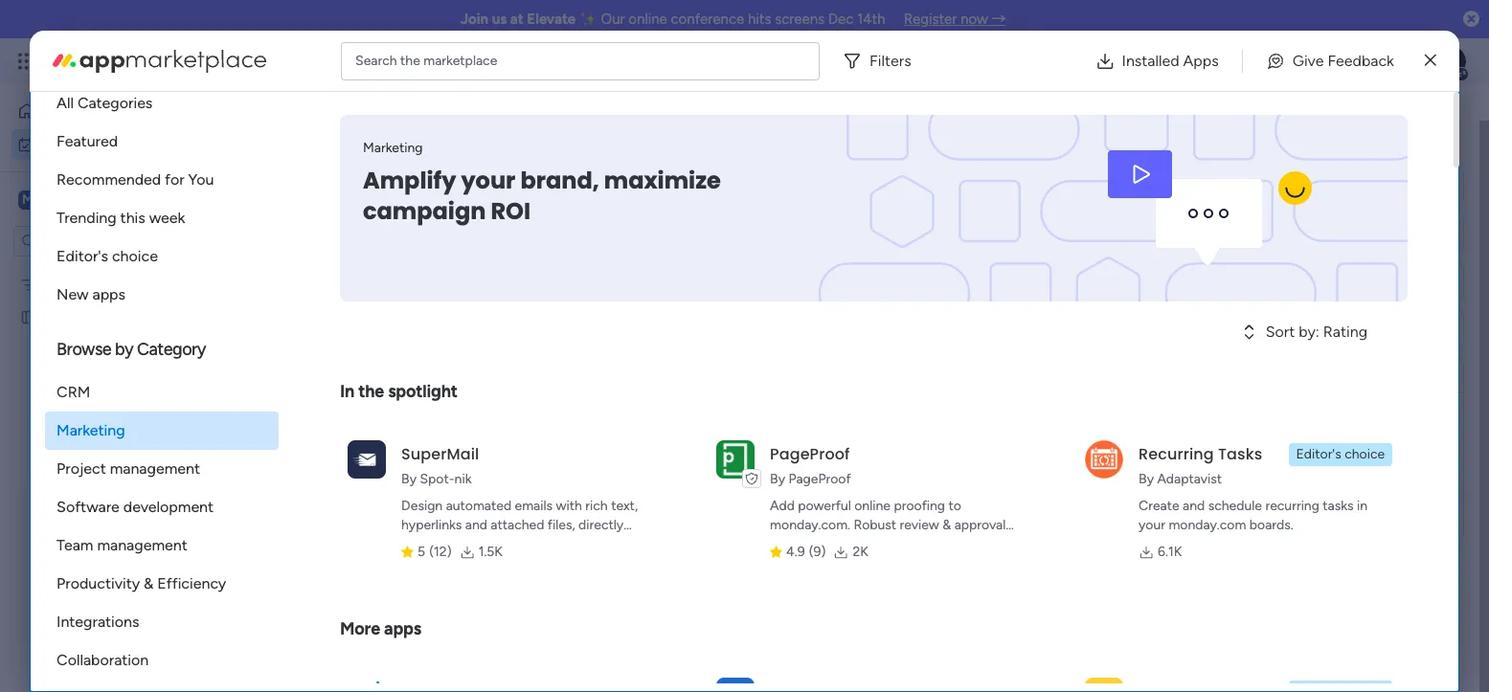 Task type: vqa. For each thing, say whether or not it's contained in the screenshot.
profile
no



Task type: describe. For each thing, give the bounding box(es) containing it.
1 vertical spatial people
[[1197, 238, 1238, 254]]

1 horizontal spatial work
[[1248, 97, 1287, 119]]

Search in workspace field
[[40, 230, 160, 252]]

✨
[[580, 11, 598, 28]]

see
[[1436, 137, 1457, 153]]

pageproof by pageproof
[[770, 444, 851, 488]]

notifications image
[[1154, 52, 1173, 71]]

1 vertical spatial &
[[144, 575, 154, 593]]

register now → link
[[904, 11, 1006, 28]]

us
[[492, 11, 507, 28]]

0 vertical spatial week
[[149, 209, 185, 227]]

0 horizontal spatial editor's
[[57, 247, 108, 265]]

item 1
[[311, 278, 348, 294]]

this
[[120, 209, 145, 227]]

o
[[1489, 278, 1490, 294]]

first for first board group
[[1133, 446, 1159, 463]]

proofing
[[894, 498, 946, 515]]

browse by category
[[57, 339, 206, 360]]

and inside create and schedule recurring tasks in your monday.com boards.
[[1183, 498, 1206, 515]]

supermail by spot-nik
[[402, 444, 479, 488]]

none search field inside main content
[[283, 153, 463, 184]]

like
[[1397, 137, 1417, 153]]

your inside marketing amplify your brand, maximize campaign roi
[[461, 165, 516, 196]]

create
[[1139, 498, 1180, 515]]

apps
[[1184, 51, 1219, 69]]

app logo image for by spot-nik
[[348, 441, 386, 479]]

/ up hyperlinks
[[415, 480, 424, 504]]

join us at elevate ✨ our online conference hits screens dec 14th
[[461, 11, 886, 28]]

more apps
[[340, 619, 421, 640]]

first board link
[[798, 269, 975, 304]]

apps image
[[1280, 52, 1299, 71]]

main content containing overdue /
[[254, 46, 1490, 693]]

in
[[1358, 498, 1368, 515]]

for
[[165, 171, 185, 189]]

emails
[[515, 498, 553, 515]]

powerful
[[798, 498, 852, 515]]

productivity
[[57, 575, 140, 593]]

my work
[[287, 111, 416, 154]]

rating
[[1324, 323, 1368, 341]]

list box containing my board
[[0, 264, 244, 592]]

schedule
[[1209, 498, 1263, 515]]

marketing for marketing
[[57, 422, 125, 440]]

monday.com inside 'design automated emails with rich text, hyperlinks and attached files, directly from monday.com'
[[434, 537, 511, 553]]

group for group
[[1055, 238, 1093, 254]]

week for this
[[362, 411, 407, 435]]

main workspace
[[44, 190, 157, 208]]

first board for first board group
[[1133, 446, 1197, 463]]

software
[[57, 498, 120, 516]]

week for next
[[365, 480, 411, 504]]

register now →
[[904, 11, 1006, 28]]

design automated emails with rich text, hyperlinks and attached files, directly from monday.com
[[402, 498, 638, 553]]

& inside add powerful online proofing to monday.com. robust review & approval workflows.
[[943, 517, 952, 534]]

hide done items
[[505, 160, 604, 176]]

all
[[57, 94, 74, 112]]

create and schedule recurring tasks in your monday.com boards.
[[1139, 498, 1368, 534]]

in
[[340, 381, 355, 402]]

0 vertical spatial people
[[1129, 177, 1170, 193]]

board
[[67, 276, 102, 293]]

3 by from the left
[[1139, 471, 1155, 488]]

my work
[[42, 136, 93, 152]]

no selection
[[1149, 483, 1225, 499]]

the for spotlight
[[359, 381, 384, 402]]

customize button
[[611, 153, 714, 184]]

team
[[57, 537, 93, 555]]

monday.com inside create and schedule recurring tasks in your monday.com boards.
[[1169, 517, 1247, 534]]

work for monday
[[155, 50, 189, 72]]

filters
[[870, 51, 912, 69]]

overdue /
[[323, 239, 415, 263]]

boards
[[1129, 225, 1170, 241]]

workspace
[[81, 190, 157, 208]]

categories
[[78, 94, 153, 112]]

first board for first board link
[[801, 279, 866, 295]]

join
[[461, 11, 489, 28]]

add powerful online proofing to monday.com. robust review & approval workflows.
[[770, 498, 1006, 553]]

title
[[1063, 280, 1088, 294]]

give feedback link
[[1251, 42, 1410, 80]]

efficiency
[[157, 575, 226, 593]]

help image
[[1369, 52, 1388, 71]]

1 image
[[1210, 39, 1227, 61]]

development
[[123, 498, 214, 516]]

recommended for you
[[57, 171, 214, 189]]

4.9 (9)
[[787, 544, 826, 561]]

1 vertical spatial editor's choice
[[1297, 446, 1386, 463]]

home button
[[11, 96, 206, 126]]

project management
[[57, 460, 200, 478]]

hide
[[505, 160, 533, 176]]

and inside 'design automated emails with rich text, hyperlinks and attached files, directly from monday.com'
[[465, 517, 488, 534]]

you
[[188, 171, 214, 189]]

0 vertical spatial management
[[193, 50, 298, 72]]

brand,
[[521, 165, 600, 196]]

to inside add powerful online proofing to monday.com. robust review & approval workflows.
[[949, 498, 962, 515]]

by for supermail
[[402, 471, 417, 488]]

people
[[1317, 137, 1358, 153]]

sort by: rating
[[1266, 323, 1368, 341]]

(12)
[[429, 544, 452, 561]]

2k
[[853, 544, 869, 561]]

items inside next week / 0 items
[[440, 486, 473, 502]]

5 (12)
[[418, 544, 452, 561]]

app logo image for by adaptavist
[[1086, 441, 1124, 479]]

register
[[904, 11, 958, 28]]

at
[[510, 11, 524, 28]]

first board group
[[1129, 445, 1449, 511]]

search the marketplace
[[356, 52, 498, 69]]

next week / 0 items
[[323, 480, 473, 504]]

campaign
[[363, 195, 486, 227]]

by adaptavist
[[1139, 471, 1223, 488]]

my work button
[[11, 129, 206, 160]]

supermail
[[402, 444, 479, 466]]

1 vertical spatial 0
[[384, 555, 392, 571]]

2 vertical spatial items
[[396, 555, 429, 571]]

no
[[1149, 483, 1167, 499]]

banner logo image
[[1036, 115, 1385, 302]]

by:
[[1299, 323, 1320, 341]]

plans
[[361, 53, 393, 69]]

work for my
[[64, 136, 93, 152]]

installed apps button
[[1080, 42, 1235, 80]]

management for team management
[[97, 537, 188, 555]]

by for pageproof
[[770, 471, 786, 488]]

online inside add powerful online proofing to monday.com. robust review & approval workflows.
[[855, 498, 891, 515]]

and inside main content
[[1291, 137, 1314, 153]]



Task type: locate. For each thing, give the bounding box(es) containing it.
select product image
[[17, 52, 36, 71]]

0 horizontal spatial 0
[[384, 555, 392, 571]]

0 vertical spatial work
[[155, 50, 189, 72]]

0 horizontal spatial choice
[[112, 247, 158, 265]]

0 horizontal spatial work
[[64, 136, 93, 152]]

3 app logo image from the left
[[1086, 441, 1124, 479]]

attached
[[491, 517, 545, 534]]

1 vertical spatial customize
[[642, 160, 706, 176]]

trending
[[57, 209, 117, 227]]

overdue
[[323, 239, 397, 263]]

editor's choice
[[57, 247, 158, 265], [1297, 446, 1386, 463]]

0 left 5
[[384, 555, 392, 571]]

people up column
[[1197, 238, 1238, 254]]

1 vertical spatial your
[[1139, 517, 1166, 534]]

first inside list box
[[45, 309, 71, 325]]

inbox image
[[1196, 52, 1215, 71]]

status left column
[[1129, 273, 1168, 289]]

my for my board
[[45, 276, 63, 293]]

0 items
[[384, 555, 429, 571]]

shareable board image
[[20, 308, 38, 326]]

1 horizontal spatial first board
[[801, 279, 866, 295]]

marketing up amplify
[[363, 140, 423, 156]]

nik
[[455, 471, 472, 488]]

the
[[401, 52, 420, 69], [1167, 137, 1187, 153], [359, 381, 384, 402]]

trending this week
[[57, 209, 185, 227]]

option
[[0, 267, 244, 271]]

0 horizontal spatial work
[[339, 111, 416, 154]]

installed apps
[[1123, 51, 1219, 69]]

0 vertical spatial status
[[1457, 238, 1490, 254]]

1 horizontal spatial items
[[440, 486, 473, 502]]

0 vertical spatial 0
[[428, 486, 437, 502]]

apps right new
[[92, 286, 126, 304]]

sort by: rating button
[[1207, 317, 1408, 348]]

people down choose
[[1129, 177, 1170, 193]]

design
[[402, 498, 443, 515]]

this week /
[[323, 411, 425, 435]]

1 vertical spatial monday.com
[[434, 537, 511, 553]]

1 horizontal spatial first
[[801, 279, 827, 295]]

1 horizontal spatial 0
[[428, 486, 437, 502]]

1 horizontal spatial work
[[155, 50, 189, 72]]

monday.com down "automated"
[[434, 537, 511, 553]]

marketing inside marketing amplify your brand, maximize campaign roi
[[363, 140, 423, 156]]

group for group title
[[1025, 280, 1060, 294]]

customize for customize my work
[[1136, 97, 1218, 119]]

1 horizontal spatial choice
[[1345, 446, 1386, 463]]

robust
[[854, 517, 897, 534]]

home
[[44, 103, 81, 119]]

first board
[[801, 279, 866, 295], [45, 309, 110, 325], [1133, 446, 1197, 463]]

1 horizontal spatial to
[[1420, 137, 1433, 153]]

0 vertical spatial pageproof
[[770, 444, 850, 466]]

the right 'in' on the bottom left
[[359, 381, 384, 402]]

board inside heading
[[1162, 446, 1197, 463]]

1 vertical spatial online
[[855, 498, 891, 515]]

add
[[770, 498, 795, 515]]

see plans
[[335, 53, 393, 69]]

work
[[1248, 97, 1287, 119], [339, 111, 416, 154]]

apps right more
[[384, 619, 421, 640]]

→
[[992, 11, 1006, 28]]

2 horizontal spatial first
[[1133, 446, 1159, 463]]

my down home
[[42, 136, 61, 152]]

1 horizontal spatial by
[[770, 471, 786, 488]]

dec
[[829, 11, 854, 28]]

online up the robust
[[855, 498, 891, 515]]

status up working o on the top right
[[1457, 238, 1490, 254]]

2 horizontal spatial items
[[570, 160, 604, 176]]

1 horizontal spatial and
[[1183, 498, 1206, 515]]

first
[[801, 279, 827, 295], [45, 309, 71, 325], [1133, 446, 1159, 463]]

1 horizontal spatial editor's
[[1297, 446, 1342, 463]]

marketing for marketing amplify your brand, maximize campaign roi
[[363, 140, 423, 156]]

give feedback
[[1293, 51, 1395, 69]]

1 vertical spatial work
[[64, 136, 93, 152]]

1 vertical spatial marketing
[[57, 422, 125, 440]]

1 vertical spatial week
[[362, 411, 407, 435]]

with
[[556, 498, 582, 515]]

group
[[1055, 238, 1093, 254], [1025, 280, 1060, 294]]

1 horizontal spatial editor's choice
[[1297, 446, 1386, 463]]

team management
[[57, 537, 188, 555]]

group title
[[1025, 280, 1088, 294]]

2 app logo image from the left
[[717, 441, 755, 479]]

0 vertical spatial to
[[1420, 137, 1433, 153]]

my down the see plans button
[[287, 111, 331, 154]]

to inside main content
[[1420, 137, 1433, 153]]

0 horizontal spatial monday.com
[[434, 537, 511, 553]]

editor's up tasks
[[1297, 446, 1342, 463]]

my inside list box
[[45, 276, 63, 293]]

1 horizontal spatial online
[[855, 498, 891, 515]]

1 vertical spatial items
[[440, 486, 473, 502]]

your inside create and schedule recurring tasks in your monday.com boards.
[[1139, 517, 1166, 534]]

1 horizontal spatial people
[[1197, 238, 1238, 254]]

the inside main content
[[1167, 137, 1187, 153]]

first inside heading
[[1133, 446, 1159, 463]]

0 horizontal spatial your
[[461, 165, 516, 196]]

list box
[[0, 264, 244, 592]]

/ down the spotlight
[[412, 411, 420, 435]]

1 horizontal spatial marketing
[[363, 140, 423, 156]]

0 horizontal spatial the
[[359, 381, 384, 402]]

week right this
[[149, 209, 185, 227]]

our
[[601, 11, 625, 28]]

my for my work
[[287, 111, 331, 154]]

adaptavist
[[1158, 471, 1223, 488]]

by
[[115, 339, 133, 360]]

2 vertical spatial the
[[359, 381, 384, 402]]

1 vertical spatial status
[[1129, 273, 1168, 289]]

collaboration
[[57, 652, 149, 670]]

status for status column
[[1129, 273, 1168, 289]]

1 horizontal spatial the
[[401, 52, 420, 69]]

0 horizontal spatial customize
[[642, 160, 706, 176]]

apps
[[92, 286, 126, 304], [384, 619, 421, 640]]

recommended
[[57, 171, 161, 189]]

19
[[1323, 278, 1335, 293]]

0 vertical spatial online
[[629, 11, 668, 28]]

now
[[961, 11, 989, 28]]

apps marketplace image
[[53, 49, 266, 72]]

1 vertical spatial pageproof
[[789, 471, 851, 488]]

my inside button
[[42, 136, 61, 152]]

to
[[1420, 137, 1433, 153], [949, 498, 962, 515]]

first board inside list box
[[45, 309, 110, 325]]

week right next
[[365, 480, 411, 504]]

apps for new apps
[[92, 286, 126, 304]]

this
[[323, 411, 358, 435]]

by up create
[[1139, 471, 1155, 488]]

editor's up board
[[57, 247, 108, 265]]

0 horizontal spatial online
[[629, 11, 668, 28]]

without a date /
[[323, 618, 470, 642]]

editor's choice up tasks
[[1297, 446, 1386, 463]]

search everything image
[[1327, 52, 1346, 71]]

0 horizontal spatial apps
[[92, 286, 126, 304]]

0 vertical spatial marketing
[[363, 140, 423, 156]]

monday.com down schedule
[[1169, 517, 1247, 534]]

by up add
[[770, 471, 786, 488]]

1 vertical spatial first board
[[45, 309, 110, 325]]

1 vertical spatial group
[[1025, 280, 1060, 294]]

marketing up project
[[57, 422, 125, 440]]

to up the approval on the right of the page
[[949, 498, 962, 515]]

0 up hyperlinks
[[428, 486, 437, 502]]

/
[[402, 239, 411, 263], [412, 411, 420, 435], [415, 480, 424, 504], [456, 618, 465, 642]]

integrations
[[57, 613, 139, 631]]

app logo image
[[348, 441, 386, 479], [717, 441, 755, 479], [1086, 441, 1124, 479]]

and down adaptavist
[[1183, 498, 1206, 515]]

monday work management
[[85, 50, 298, 72]]

editor's choice up board
[[57, 247, 158, 265]]

workspace image
[[18, 189, 37, 210]]

monday.com.
[[770, 517, 851, 534]]

workspace selection element
[[18, 188, 160, 213]]

1 vertical spatial apps
[[384, 619, 421, 640]]

first board inside group
[[1133, 446, 1197, 463]]

app logo image left "pageproof by pageproof"
[[717, 441, 755, 479]]

1 vertical spatial and
[[1183, 498, 1206, 515]]

by inside supermail by spot-nik
[[402, 471, 417, 488]]

choice
[[112, 247, 158, 265], [1345, 446, 1386, 463]]

spot-
[[420, 471, 455, 488]]

& right review
[[943, 517, 952, 534]]

group up title
[[1055, 238, 1093, 254]]

1 horizontal spatial monday.com
[[1169, 517, 1247, 534]]

pageproof
[[770, 444, 850, 466], [789, 471, 851, 488]]

1 vertical spatial management
[[110, 460, 200, 478]]

and
[[1291, 137, 1314, 153], [1183, 498, 1206, 515], [465, 517, 488, 534]]

0 vertical spatial items
[[570, 160, 604, 176]]

2 vertical spatial and
[[465, 517, 488, 534]]

0 horizontal spatial status
[[1129, 273, 1168, 289]]

work inside button
[[64, 136, 93, 152]]

my left board
[[45, 276, 63, 293]]

working o
[[1436, 278, 1490, 294]]

2 by from the left
[[770, 471, 786, 488]]

0 vertical spatial &
[[943, 517, 952, 534]]

0 horizontal spatial to
[[949, 498, 962, 515]]

to right like
[[1420, 137, 1433, 153]]

installed
[[1123, 51, 1180, 69]]

column
[[1171, 273, 1218, 289]]

work up amplify
[[339, 111, 416, 154]]

work down home
[[64, 136, 93, 152]]

0 horizontal spatial editor's choice
[[57, 247, 158, 265]]

first board heading
[[1133, 445, 1197, 465]]

search image
[[440, 161, 455, 176]]

/ down campaign
[[402, 239, 411, 263]]

0 horizontal spatial marketing
[[57, 422, 125, 440]]

apps for more apps
[[384, 619, 421, 640]]

0 horizontal spatial and
[[465, 517, 488, 534]]

Filter dashboard by text search field
[[283, 153, 463, 184]]

roi
[[491, 195, 531, 227]]

0 vertical spatial choice
[[112, 247, 158, 265]]

1 vertical spatial editor's
[[1297, 446, 1342, 463]]

app logo image down this week / on the left bottom of the page
[[348, 441, 386, 479]]

working
[[1436, 278, 1486, 294]]

0 vertical spatial apps
[[92, 286, 126, 304]]

2 horizontal spatial the
[[1167, 137, 1187, 153]]

my up 'boards,'
[[1222, 97, 1244, 119]]

2 vertical spatial management
[[97, 537, 188, 555]]

next
[[323, 480, 361, 504]]

and left people
[[1291, 137, 1314, 153]]

tasks
[[1219, 444, 1263, 466]]

1 horizontal spatial your
[[1139, 517, 1166, 534]]

0 horizontal spatial app logo image
[[348, 441, 386, 479]]

main
[[44, 190, 78, 208]]

customize for customize
[[642, 160, 706, 176]]

0 vertical spatial first board
[[801, 279, 866, 295]]

2 horizontal spatial first board
[[1133, 446, 1197, 463]]

and down "automated"
[[465, 517, 488, 534]]

1 horizontal spatial customize
[[1136, 97, 1218, 119]]

my
[[1222, 97, 1244, 119], [287, 111, 331, 154], [42, 136, 61, 152], [45, 276, 63, 293]]

0 vertical spatial your
[[461, 165, 516, 196]]

elevate
[[527, 11, 576, 28]]

board
[[870, 238, 905, 254], [831, 279, 866, 295], [75, 309, 110, 325], [1162, 446, 1197, 463]]

14th
[[858, 11, 886, 28]]

by left spot-
[[402, 471, 417, 488]]

monday.com
[[1169, 517, 1247, 534], [434, 537, 511, 553]]

1 app logo image from the left
[[348, 441, 386, 479]]

group left title
[[1025, 280, 1060, 294]]

featured
[[57, 132, 118, 150]]

0 vertical spatial monday.com
[[1169, 517, 1247, 534]]

1 horizontal spatial apps
[[384, 619, 421, 640]]

your down create
[[1139, 517, 1166, 534]]

review
[[900, 517, 940, 534]]

give feedback button
[[1251, 42, 1410, 80]]

my for my work
[[42, 136, 61, 152]]

workflows.
[[770, 537, 835, 553]]

0 vertical spatial and
[[1291, 137, 1314, 153]]

new
[[57, 286, 89, 304]]

week down in the spotlight
[[362, 411, 407, 435]]

search
[[356, 52, 397, 69]]

first for first board link
[[801, 279, 827, 295]]

new apps
[[57, 286, 126, 304]]

all categories
[[57, 94, 153, 112]]

customize inside button
[[642, 160, 706, 176]]

invite members image
[[1238, 52, 1257, 71]]

1 vertical spatial to
[[949, 498, 962, 515]]

work up columns
[[1248, 97, 1287, 119]]

0 vertical spatial customize
[[1136, 97, 1218, 119]]

work right 'monday'
[[155, 50, 189, 72]]

0 vertical spatial editor's choice
[[57, 247, 158, 265]]

0 vertical spatial first
[[801, 279, 827, 295]]

your right 'search' image
[[461, 165, 516, 196]]

1 by from the left
[[402, 471, 417, 488]]

jacob simon image
[[1436, 46, 1467, 77]]

hyperlinks
[[402, 517, 462, 534]]

item
[[311, 278, 339, 294]]

0 horizontal spatial people
[[1129, 177, 1170, 193]]

0 inside next week / 0 items
[[428, 486, 437, 502]]

nov
[[1338, 278, 1361, 293]]

0 vertical spatial the
[[401, 52, 420, 69]]

the left 'boards,'
[[1167, 137, 1187, 153]]

files,
[[548, 517, 576, 534]]

2 horizontal spatial and
[[1291, 137, 1314, 153]]

&
[[943, 517, 952, 534], [144, 575, 154, 593]]

recurring tasks
[[1139, 444, 1263, 466]]

status for status
[[1457, 238, 1490, 254]]

online right "our" on the top left of the page
[[629, 11, 668, 28]]

by inside "pageproof by pageproof"
[[770, 471, 786, 488]]

the for boards,
[[1167, 137, 1187, 153]]

the right plans at the top of the page
[[401, 52, 420, 69]]

software development
[[57, 498, 214, 516]]

/ right date
[[456, 618, 465, 642]]

choice up in on the right bottom of the page
[[1345, 446, 1386, 463]]

the for marketplace
[[401, 52, 420, 69]]

dapulse x slim image
[[1426, 49, 1437, 72]]

(9)
[[809, 544, 826, 561]]

1 vertical spatial first
[[45, 309, 71, 325]]

editor's
[[57, 247, 108, 265], [1297, 446, 1342, 463]]

sort
[[1266, 323, 1296, 341]]

main content
[[254, 46, 1490, 693]]

choice down this
[[112, 247, 158, 265]]

management for project management
[[110, 460, 200, 478]]

1 horizontal spatial status
[[1457, 238, 1490, 254]]

2 horizontal spatial by
[[1139, 471, 1155, 488]]

see
[[335, 53, 358, 69]]

& left efficiency at bottom
[[144, 575, 154, 593]]

more
[[340, 619, 380, 640]]

1 vertical spatial the
[[1167, 137, 1187, 153]]

my inside main content
[[1222, 97, 1244, 119]]

0 vertical spatial group
[[1055, 238, 1093, 254]]

0 horizontal spatial first board
[[45, 309, 110, 325]]

None search field
[[283, 153, 463, 184]]

1 horizontal spatial app logo image
[[717, 441, 755, 479]]

browse
[[57, 339, 111, 360]]

1 horizontal spatial &
[[943, 517, 952, 534]]

0 horizontal spatial first
[[45, 309, 71, 325]]

automated
[[446, 498, 512, 515]]

app logo image left first board heading
[[1086, 441, 1124, 479]]

2 vertical spatial week
[[365, 480, 411, 504]]

0 horizontal spatial items
[[396, 555, 429, 571]]



